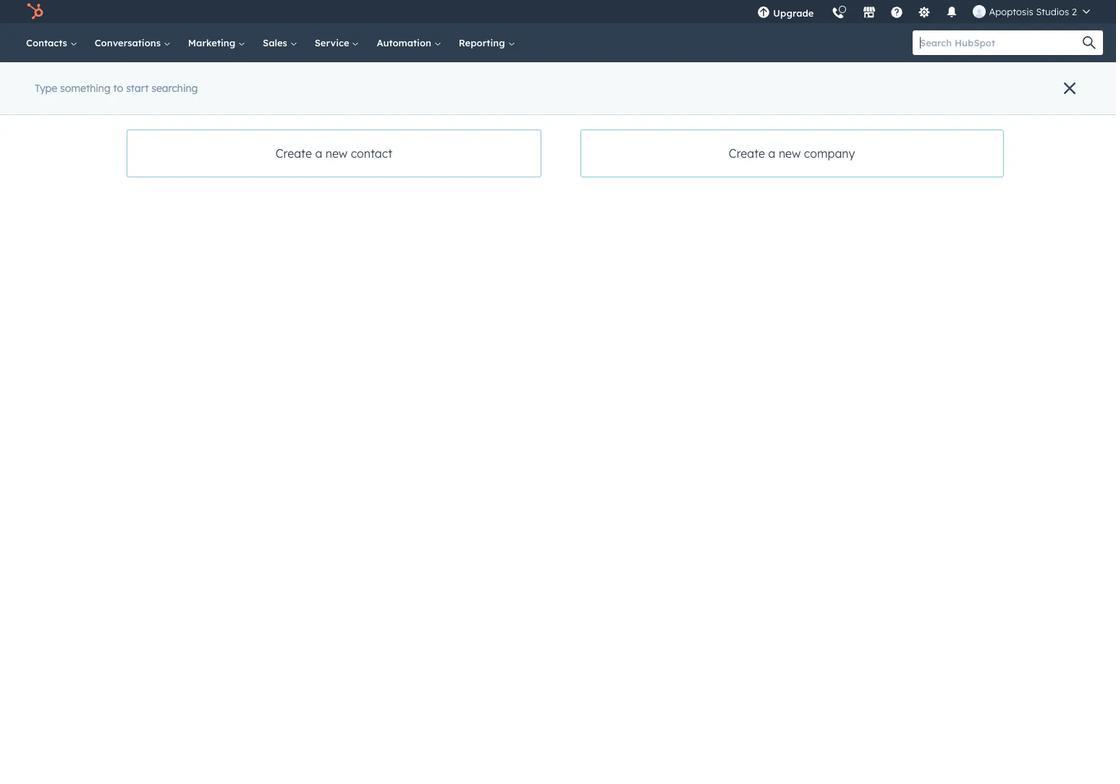 Task type: vqa. For each thing, say whether or not it's contained in the screenshot.
Email closed totals by rep element
no



Task type: locate. For each thing, give the bounding box(es) containing it.
contacts link
[[17, 23, 86, 62], [12, 82, 67, 95]]

gawain1@gmail.com inside gawain1@gmail.com gawain1@gmail.com
[[72, 141, 172, 154]]

meetings button
[[582, 153, 654, 188]]

help image
[[891, 7, 904, 20]]

automation link
[[368, 23, 450, 62]]

1 vertical spatial contacts
[[22, 82, 67, 95]]

calling icon button
[[827, 1, 851, 22]]

search button
[[1076, 30, 1104, 55]]

activity button
[[291, 153, 358, 188]]

emails button
[[415, 153, 476, 188]]

contacts link up g popup button on the top of page
[[12, 82, 67, 95]]

apoptosis studios 2 button
[[965, 0, 1099, 23]]

tara schultz image
[[974, 5, 987, 18]]

1 vertical spatial gawain1@gmail.com
[[72, 141, 172, 154]]

2 navigation from the top
[[291, 153, 654, 188]]

search image
[[1083, 36, 1096, 49]]

gawain1@gmail.com
[[72, 114, 243, 136], [72, 141, 172, 154]]

help button
[[885, 0, 910, 23]]

g button
[[12, 114, 64, 172]]

service
[[315, 37, 352, 49]]

0 vertical spatial contacts link
[[17, 23, 86, 62]]

marketplaces button
[[855, 0, 885, 23]]

emails
[[430, 164, 461, 177]]

1 vertical spatial navigation
[[291, 153, 654, 188]]

notes button
[[358, 153, 415, 188]]

0 vertical spatial navigation
[[291, 74, 465, 110]]

activity
[[305, 164, 343, 177]]

Search HubSpot search field
[[913, 30, 1091, 55]]

1 navigation from the top
[[291, 74, 465, 110]]

contacts down hubspot link
[[26, 37, 70, 49]]

marketing link
[[179, 23, 254, 62]]

0 vertical spatial gawain1@gmail.com
[[72, 114, 243, 136]]

apoptosis
[[990, 6, 1034, 17]]

menu
[[749, 0, 1099, 28]]

2 gawain1@gmail.com from the top
[[72, 141, 172, 154]]

contacts
[[26, 37, 70, 49], [22, 82, 67, 95]]

contacts up g popup button on the top of page
[[22, 82, 67, 95]]

contacts link down hubspot link
[[17, 23, 86, 62]]

settings link
[[910, 0, 940, 23]]

apoptosis studios 2
[[990, 6, 1078, 17]]

upgrade image
[[758, 7, 771, 20]]

upgrade
[[774, 7, 814, 19]]

marketing
[[188, 37, 238, 49]]

conversations link
[[86, 23, 179, 62]]

navigation
[[291, 74, 465, 110], [291, 153, 654, 188]]



Task type: describe. For each thing, give the bounding box(es) containing it.
settings image
[[919, 7, 932, 20]]

expand
[[1011, 129, 1049, 142]]

reporting link
[[450, 23, 524, 62]]

expand all
[[1011, 129, 1064, 142]]

gawain1@gmail.com gawain1@gmail.com
[[72, 114, 243, 154]]

calls
[[490, 164, 513, 177]]

automation
[[377, 37, 434, 49]]

sales
[[263, 37, 290, 49]]

all
[[1052, 129, 1064, 142]]

service link
[[306, 23, 368, 62]]

tasks
[[542, 164, 567, 177]]

1 gawain1@gmail.com from the top
[[72, 114, 243, 136]]

reporting
[[459, 37, 508, 49]]

menu containing apoptosis studios 2
[[749, 0, 1099, 28]]

notifications button
[[940, 0, 965, 23]]

sales link
[[254, 23, 306, 62]]

calls button
[[476, 153, 527, 188]]

calling icon image
[[832, 7, 845, 20]]

hubspot image
[[26, 3, 43, 20]]

studios
[[1037, 6, 1070, 17]]

navigation containing activity
[[291, 153, 654, 188]]

2
[[1072, 6, 1078, 17]]

Search activities search field
[[291, 121, 425, 150]]

0 vertical spatial contacts
[[26, 37, 70, 49]]

1 vertical spatial contacts link
[[12, 82, 67, 95]]

expand all button
[[993, 121, 1091, 150]]

notes
[[372, 164, 401, 177]]

meetings
[[596, 164, 640, 177]]

hubspot link
[[17, 3, 54, 20]]

notifications image
[[946, 7, 959, 20]]

marketplaces image
[[864, 7, 877, 20]]

tasks button
[[527, 153, 582, 188]]

conversations
[[95, 37, 164, 49]]



